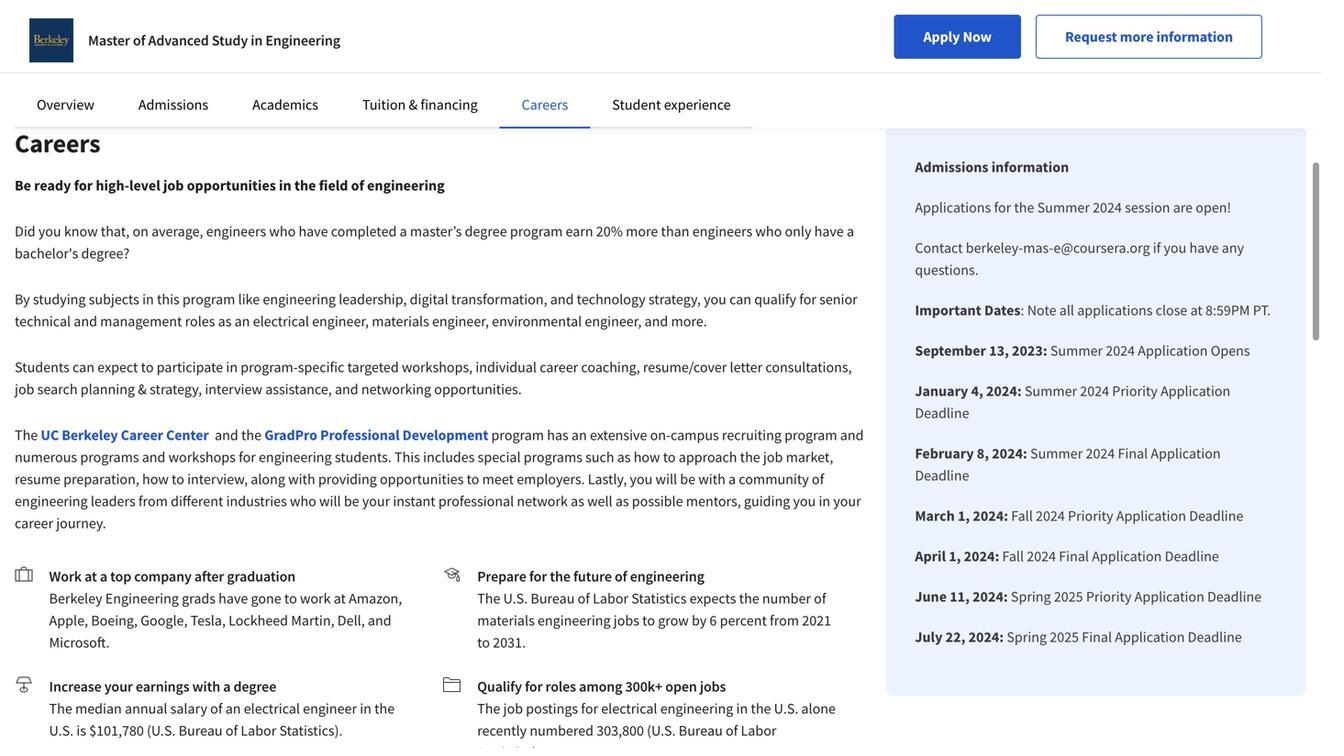 Task type: vqa. For each thing, say whether or not it's contained in the screenshot.


Task type: locate. For each thing, give the bounding box(es) containing it.
can inside 'by studying subjects in this program like engineering leadership, digital transformation, and technology strategy, you can qualify for senior technical and management roles as an electrical engineer, materials engineer, environmental engineer, and more.'
[[730, 290, 752, 308]]

2024 inside summer 2024 final application deadline
[[1086, 444, 1115, 463]]

resume down 'more.'
[[643, 358, 689, 376]]

grow
[[658, 611, 689, 630]]

1 horizontal spatial strategy,
[[649, 290, 701, 308]]

opportunities
[[187, 176, 276, 195], [380, 470, 464, 488]]

2024: right march
[[973, 507, 1009, 525]]

with inside the 'increase your earnings with a degree the median annual salary of an electrical engineer in the u.s. is $101,780 (u.s. bureau of labor statistics).'
[[192, 677, 220, 696]]

median
[[75, 699, 122, 718]]

1 vertical spatial resume
[[15, 470, 61, 488]]

0 horizontal spatial careers
[[15, 127, 101, 159]]

all
[[1060, 301, 1075, 319]]

1 vertical spatial fall
[[1003, 547, 1024, 565]]

from down number
[[770, 611, 800, 630]]

spring right 22,
[[1007, 628, 1047, 646]]

spring
[[1011, 587, 1052, 606], [1007, 628, 1047, 646]]

0 horizontal spatial (u.s.
[[147, 721, 176, 740]]

0 vertical spatial from
[[138, 492, 168, 510]]

of
[[133, 31, 145, 50], [351, 176, 364, 195], [812, 470, 824, 488], [615, 567, 627, 586], [578, 589, 590, 608], [814, 589, 827, 608], [210, 699, 223, 718], [226, 721, 238, 740], [726, 721, 738, 740]]

0 horizontal spatial strategy,
[[150, 380, 202, 398]]

a up mentors, at the right bottom
[[729, 470, 736, 488]]

roles
[[185, 312, 215, 330], [546, 677, 576, 696]]

deadline for april 1, 2024: fall  2024 final application deadline
[[1165, 547, 1220, 565]]

jobs inside prepare for the future of engineering the u.s. bureau of labor statistics expects the number of materials engineering jobs to grow by 6 percent from 2021 to 2031.
[[614, 611, 640, 630]]

february 8, 2024:
[[915, 444, 1028, 463]]

gradpro
[[265, 426, 317, 444]]

2 vertical spatial priority
[[1087, 587, 1132, 606]]

8,
[[977, 444, 989, 463]]

engineering down open
[[661, 699, 734, 718]]

2024 down september 13, 2023: summer 2024 application opens
[[1081, 382, 1110, 400]]

engineering up journey.
[[15, 492, 88, 510]]

postings
[[526, 699, 578, 718]]

final down 'summer 2024 priority application deadline'
[[1118, 444, 1148, 463]]

application inside 'summer 2024 priority application deadline'
[[1161, 382, 1231, 400]]

have
[[299, 222, 328, 240], [815, 222, 844, 240], [1190, 239, 1219, 257], [219, 589, 248, 608]]

as up participate
[[218, 312, 232, 330]]

2 horizontal spatial at
[[1191, 301, 1203, 319]]

program left like
[[183, 290, 235, 308]]

deadline for march 1, 2024: fall  2024  priority application deadline
[[1190, 507, 1244, 525]]

0 horizontal spatial engineers
[[206, 222, 266, 240]]

for up postings
[[525, 677, 543, 696]]

will up possible
[[656, 470, 677, 488]]

google,
[[141, 611, 188, 630]]

microsoft.
[[49, 633, 110, 652]]

1 vertical spatial how
[[142, 470, 169, 488]]

an right salary
[[226, 699, 241, 718]]

search
[[37, 380, 78, 398]]

2024: for april
[[964, 547, 1000, 565]]

fall down march 1, 2024: fall  2024  priority application deadline
[[1003, 547, 1024, 565]]

1 horizontal spatial your
[[362, 492, 390, 510]]

career inside program has an extensive on-campus recruiting program and numerous programs and workshops for engineering students. this includes special programs such as how to approach the job market, resume preparation, how to interview, along with providing opportunities to meet employers. lastly, you will be with a community of engineering leaders from different industries who will be your instant professional network as well as possible mentors, guiding you in your career journey.
[[15, 514, 53, 532]]

0 vertical spatial will
[[656, 470, 677, 488]]

center
[[166, 426, 209, 444]]

1, right april
[[949, 547, 961, 565]]

a inside program has an extensive on-campus recruiting program and numerous programs and workshops for engineering students. this includes special programs such as how to approach the job market, resume preparation, how to interview, along with providing opportunities to meet employers. lastly, you will be with a community of engineering leaders from different industries who will be your instant professional network as well as possible mentors, guiding you in your career journey.
[[729, 470, 736, 488]]

program
[[510, 222, 563, 240], [183, 290, 235, 308], [492, 426, 544, 444], [785, 426, 838, 444]]

subjects
[[89, 290, 139, 308]]

more inside did you know that, on average, engineers who have completed a master's degree program earn 20% more than engineers who only have a bachelor's degree?
[[626, 222, 658, 240]]

march
[[915, 507, 955, 525]]

& down expect
[[138, 380, 147, 398]]

the inside 'qualify for roles among 300k+ open jobs the job postings for electrical engineering in the u.s. alone recently numbered 303,800 (u.s. bureau of labor statistics).'
[[477, 699, 501, 718]]

2023:
[[1012, 341, 1048, 360]]

statistics). inside the 'increase your earnings with a degree the median annual salary of an electrical engineer in the u.s. is $101,780 (u.s. bureau of labor statistics).'
[[279, 721, 343, 740]]

1 vertical spatial degree
[[234, 677, 276, 696]]

engineer,
[[312, 312, 369, 330], [432, 312, 489, 330], [585, 312, 642, 330]]

the left future
[[550, 567, 571, 586]]

2 horizontal spatial u.s.
[[774, 699, 799, 718]]

0 horizontal spatial admissions
[[138, 95, 208, 114]]

in left "this"
[[142, 290, 154, 308]]

labor inside the 'increase your earnings with a degree the median annual salary of an electrical engineer in the u.s. is $101,780 (u.s. bureau of labor statistics).'
[[241, 721, 277, 740]]

expect
[[97, 358, 138, 376]]

jobs
[[614, 611, 640, 630], [700, 677, 726, 696]]

1 vertical spatial final
[[1059, 547, 1089, 565]]

0 horizontal spatial resume
[[15, 470, 61, 488]]

resume down numerous
[[15, 470, 61, 488]]

by studying subjects in this program like engineering leadership, digital transformation, and technology strategy, you can qualify for senior technical and management roles as an electrical engineer, materials engineer, environmental engineer, and more.
[[15, 290, 858, 330]]

priority for 2024
[[1068, 507, 1114, 525]]

the left field
[[294, 176, 316, 195]]

than
[[661, 222, 690, 240]]

career left journey.
[[15, 514, 53, 532]]

master's
[[410, 222, 462, 240]]

admissions for admissions
[[138, 95, 208, 114]]

1 vertical spatial opportunities
[[380, 470, 464, 488]]

1 horizontal spatial resume
[[643, 358, 689, 376]]

1 horizontal spatial statistics).
[[477, 743, 541, 748]]

will down providing
[[319, 492, 341, 510]]

engineering inside the work at a top company after graduation berkeley engineering grads have gone to work at amazon, apple, boeing, google, tesla, lockheed martin, dell, and microsoft.
[[105, 589, 179, 608]]

resume inside program has an extensive on-campus recruiting program and numerous programs and workshops for engineering students. this includes special programs such as how to approach the job market, resume preparation, how to interview, along with providing opportunities to meet employers. lastly, you will be with a community of engineering leaders from different industries who will be your instant professional network as well as possible mentors, guiding you in your career journey.
[[15, 470, 61, 488]]

careers down overview
[[15, 127, 101, 159]]

admissions up applications
[[915, 158, 989, 176]]

february
[[915, 444, 974, 463]]

admissions information
[[915, 158, 1070, 176]]

1 (u.s. from the left
[[147, 721, 176, 740]]

2024 left session
[[1093, 198, 1122, 217]]

strategy, inside /cover letter consultations, job search planning & strategy, interview assistance, and networking opportunities.
[[150, 380, 202, 398]]

(u.s. down annual
[[147, 721, 176, 740]]

job
[[163, 176, 184, 195], [15, 380, 34, 398], [764, 448, 783, 466], [504, 699, 523, 718]]

materials inside 'by studying subjects in this program like engineering leadership, digital transformation, and technology strategy, you can qualify for senior technical and management roles as an electrical engineer, materials engineer, environmental engineer, and more.'
[[372, 312, 429, 330]]

0 vertical spatial roles
[[185, 312, 215, 330]]

0 vertical spatial an
[[235, 312, 250, 330]]

2 horizontal spatial bureau
[[679, 721, 723, 740]]

0 vertical spatial u.s.
[[504, 589, 528, 608]]

and down students can expect to participate in program-specific targeted workshops, individual career coaching, resume
[[335, 380, 359, 398]]

0 vertical spatial jobs
[[614, 611, 640, 630]]

only
[[785, 222, 812, 240]]

september
[[915, 341, 987, 360]]

0 horizontal spatial can
[[72, 358, 94, 376]]

spring for june 11, 2024:
[[1011, 587, 1052, 606]]

2 horizontal spatial your
[[834, 492, 862, 510]]

0 horizontal spatial career
[[15, 514, 53, 532]]

1 engineer, from the left
[[312, 312, 369, 330]]

engineer, down leadership,
[[312, 312, 369, 330]]

degree down lockheed
[[234, 677, 276, 696]]

electrical inside the 'increase your earnings with a degree the median annual salary of an electrical engineer in the u.s. is $101,780 (u.s. bureau of labor statistics).'
[[244, 699, 300, 718]]

electrical
[[253, 312, 309, 330], [244, 699, 300, 718], [601, 699, 658, 718]]

fall up april 1, 2024: fall  2024 final application deadline
[[1012, 507, 1033, 525]]

for inside program has an extensive on-campus recruiting program and numerous programs and workshops for engineering students. this includes special programs such as how to approach the job market, resume preparation, how to interview, along with providing opportunities to meet employers. lastly, you will be with a community of engineering leaders from different industries who will be your instant professional network as well as possible mentors, guiding you in your career journey.
[[239, 448, 256, 466]]

in inside 'by studying subjects in this program like engineering leadership, digital transformation, and technology strategy, you can qualify for senior technical and management roles as an electrical engineer, materials engineer, environmental engineer, and more.'
[[142, 290, 154, 308]]

2031.
[[493, 633, 526, 652]]

2 programs from the left
[[524, 448, 583, 466]]

a left top
[[100, 567, 107, 586]]

mas-
[[1024, 239, 1054, 257]]

1 horizontal spatial information
[[1157, 28, 1234, 46]]

& right 'tuition' at the top left
[[409, 95, 418, 114]]

careers left student
[[522, 95, 568, 114]]

with
[[288, 470, 315, 488], [699, 470, 726, 488], [192, 677, 220, 696]]

1 horizontal spatial how
[[634, 448, 660, 466]]

u.s. inside 'qualify for roles among 300k+ open jobs the job postings for electrical engineering in the u.s. alone recently numbered 303,800 (u.s. bureau of labor statistics).'
[[774, 699, 799, 718]]

materials inside prepare for the future of engineering the u.s. bureau of labor statistics expects the number of materials engineering jobs to grow by 6 percent from 2021 to 2031.
[[477, 611, 535, 630]]

1 programs from the left
[[80, 448, 139, 466]]

/cover letter consultations, job search planning & strategy, interview assistance, and networking opportunities.
[[15, 358, 852, 398]]

2 (u.s. from the left
[[647, 721, 676, 740]]

priority up april 1, 2024: fall  2024 final application deadline
[[1068, 507, 1114, 525]]

strategy,
[[649, 290, 701, 308], [150, 380, 202, 398]]

priority
[[1113, 382, 1158, 400], [1068, 507, 1114, 525], [1087, 587, 1132, 606]]

from inside program has an extensive on-campus recruiting program and numerous programs and workshops for engineering students. this includes special programs such as how to approach the job market, resume preparation, how to interview, along with providing opportunities to meet employers. lastly, you will be with a community of engineering leaders from different industries who will be your instant professional network as well as possible mentors, guiding you in your career journey.
[[138, 492, 168, 510]]

be down providing
[[344, 492, 359, 510]]

u.s. left alone
[[774, 699, 799, 718]]

0 horizontal spatial engineer,
[[312, 312, 369, 330]]

1 vertical spatial an
[[572, 426, 587, 444]]

more
[[1120, 28, 1154, 46], [626, 222, 658, 240]]

0 vertical spatial materials
[[372, 312, 429, 330]]

labor inside prepare for the future of engineering the u.s. bureau of labor statistics expects the number of materials engineering jobs to grow by 6 percent from 2021 to 2031.
[[593, 589, 629, 608]]

high-
[[96, 176, 129, 195]]

20%
[[596, 222, 623, 240]]

as down extensive
[[617, 448, 631, 466]]

0 vertical spatial final
[[1118, 444, 1148, 463]]

earnings
[[136, 677, 190, 696]]

strategy, inside 'by studying subjects in this program like engineering leadership, digital transformation, and technology strategy, you can qualify for senior technical and management roles as an electrical engineer, materials engineer, environmental engineer, and more.'
[[649, 290, 701, 308]]

for up berkeley-
[[994, 198, 1012, 217]]

1 vertical spatial careers
[[15, 127, 101, 159]]

2024 up april 1, 2024: fall  2024 final application deadline
[[1036, 507, 1065, 525]]

providing
[[318, 470, 377, 488]]

1 engineers from the left
[[206, 222, 266, 240]]

how down career
[[142, 470, 169, 488]]

0 horizontal spatial labor
[[241, 721, 277, 740]]

career down environmental
[[540, 358, 578, 376]]

materials down leadership,
[[372, 312, 429, 330]]

job inside /cover letter consultations, job search planning & strategy, interview assistance, and networking opportunities.
[[15, 380, 34, 398]]

final inside summer 2024 final application deadline
[[1118, 444, 1148, 463]]

for inside 'by studying subjects in this program like engineering leadership, digital transformation, and technology strategy, you can qualify for senior technical and management roles as an electrical engineer, materials engineer, environmental engineer, and more.'
[[800, 290, 817, 308]]

1 vertical spatial u.s.
[[774, 699, 799, 718]]

martin,
[[291, 611, 335, 630]]

11,
[[950, 587, 970, 606]]

to right "gone"
[[284, 589, 297, 608]]

0 vertical spatial degree
[[465, 222, 507, 240]]

22,
[[946, 628, 966, 646]]

2 engineer, from the left
[[432, 312, 489, 330]]

recruiting
[[722, 426, 782, 444]]

0 vertical spatial careers
[[522, 95, 568, 114]]

1 horizontal spatial labor
[[593, 589, 629, 608]]

january
[[915, 382, 969, 400]]

1 vertical spatial career
[[15, 514, 53, 532]]

u.s. left is
[[49, 721, 74, 740]]

1 horizontal spatial roles
[[546, 677, 576, 696]]

1 vertical spatial statistics).
[[477, 743, 541, 748]]

degree right master's
[[465, 222, 507, 240]]

1 horizontal spatial jobs
[[700, 677, 726, 696]]

2 horizontal spatial labor
[[741, 721, 777, 740]]

summer down 'summer 2024 priority application deadline'
[[1031, 444, 1083, 463]]

job inside 'qualify for roles among 300k+ open jobs the job postings for electrical engineering in the u.s. alone recently numbered 303,800 (u.s. bureau of labor statistics).'
[[504, 699, 523, 718]]

application inside summer 2024 final application deadline
[[1151, 444, 1221, 463]]

information inside button
[[1157, 28, 1234, 46]]

0 vertical spatial fall
[[1012, 507, 1033, 525]]

the down prepare
[[477, 589, 501, 608]]

for right prepare
[[529, 567, 547, 586]]

statistics). down the recently
[[477, 743, 541, 748]]

$101,780
[[89, 721, 144, 740]]

an down like
[[235, 312, 250, 330]]

0 horizontal spatial jobs
[[614, 611, 640, 630]]

admissions for admissions information
[[915, 158, 989, 176]]

letter
[[730, 358, 763, 376]]

tuition & financing
[[363, 95, 478, 114]]

of inside 'qualify for roles among 300k+ open jobs the job postings for electrical engineering in the u.s. alone recently numbered 303,800 (u.s. bureau of labor statistics).'
[[726, 721, 738, 740]]

berkeley right uc
[[62, 426, 118, 444]]

for left senior
[[800, 290, 817, 308]]

1 vertical spatial &
[[138, 380, 147, 398]]

to up professional
[[467, 470, 480, 488]]

the down recruiting
[[740, 448, 761, 466]]

0 horizontal spatial engineering
[[105, 589, 179, 608]]

1, right march
[[958, 507, 970, 525]]

1 horizontal spatial materials
[[477, 611, 535, 630]]

bureau inside 'qualify for roles among 300k+ open jobs the job postings for electrical engineering in the u.s. alone recently numbered 303,800 (u.s. bureau of labor statistics).'
[[679, 721, 723, 740]]

more inside button
[[1120, 28, 1154, 46]]

1 horizontal spatial programs
[[524, 448, 583, 466]]

1 horizontal spatial u.s.
[[504, 589, 528, 608]]

1 vertical spatial 2025
[[1050, 628, 1079, 646]]

career
[[540, 358, 578, 376], [15, 514, 53, 532]]

priority for 2025
[[1087, 587, 1132, 606]]

more right request
[[1120, 28, 1154, 46]]

june 11, 2024: spring 2025 priority application deadline
[[915, 587, 1262, 606]]

an inside the 'increase your earnings with a degree the median annual salary of an electrical engineer in the u.s. is $101,780 (u.s. bureau of labor statistics).'
[[226, 699, 241, 718]]

july 22, 2024: spring 2025 final application deadline
[[915, 628, 1243, 646]]

1 vertical spatial berkeley
[[49, 589, 102, 608]]

the inside 'qualify for roles among 300k+ open jobs the job postings for electrical engineering in the u.s. alone recently numbered 303,800 (u.s. bureau of labor statistics).'
[[751, 699, 771, 718]]

degree inside the 'increase your earnings with a degree the median annual salary of an electrical engineer in the u.s. is $101,780 (u.s. bureau of labor statistics).'
[[234, 677, 276, 696]]

are
[[1174, 198, 1193, 217]]

opportunities inside program has an extensive on-campus recruiting program and numerous programs and workshops for engineering students. this includes special programs such as how to approach the job market, resume preparation, how to interview, along with providing opportunities to meet employers. lastly, you will be with a community of engineering leaders from different industries who will be your instant professional network as well as possible mentors, guiding you in your career journey.
[[380, 470, 464, 488]]

questions.
[[915, 261, 979, 279]]

session
[[1125, 198, 1171, 217]]

0 horizontal spatial at
[[85, 567, 97, 586]]

0 horizontal spatial &
[[138, 380, 147, 398]]

you up 'more.'
[[704, 290, 727, 308]]

u.s. inside prepare for the future of engineering the u.s. bureau of labor statistics expects the number of materials engineering jobs to grow by 6 percent from 2021 to 2031.
[[504, 589, 528, 608]]

for down the uc berkeley career center and the gradpro professional development
[[239, 448, 256, 466]]

1 vertical spatial more
[[626, 222, 658, 240]]

careers link
[[522, 95, 568, 114]]

in right engineer in the left bottom of the page
[[360, 699, 372, 718]]

summer down 2023:
[[1025, 382, 1078, 400]]

2024: for january
[[987, 382, 1022, 400]]

engineers right than
[[693, 222, 753, 240]]

1 vertical spatial 1,
[[949, 547, 961, 565]]

1 horizontal spatial admissions
[[915, 158, 989, 176]]

statistics
[[632, 589, 687, 608]]

0 horizontal spatial bureau
[[179, 721, 223, 740]]

you inside 'by studying subjects in this program like engineering leadership, digital transformation, and technology strategy, you can qualify for senior technical and management roles as an electrical engineer, materials engineer, environmental engineer, and more.'
[[704, 290, 727, 308]]

the up percent
[[739, 589, 760, 608]]

fall for march 1, 2024:
[[1012, 507, 1033, 525]]

bureau inside prepare for the future of engineering the u.s. bureau of labor statistics expects the number of materials engineering jobs to grow by 6 percent from 2021 to 2031.
[[531, 589, 575, 608]]

0 vertical spatial at
[[1191, 301, 1203, 319]]

deadline
[[915, 404, 970, 422], [915, 466, 970, 485], [1190, 507, 1244, 525], [1165, 547, 1220, 565], [1208, 587, 1262, 606], [1188, 628, 1243, 646]]

1 vertical spatial jobs
[[700, 677, 726, 696]]

1 horizontal spatial opportunities
[[380, 470, 464, 488]]

u.s. down prepare
[[504, 589, 528, 608]]

that,
[[101, 222, 130, 240]]

0 vertical spatial more
[[1120, 28, 1154, 46]]

you inside did you know that, on average, engineers who have completed a master's degree program earn 20% more than engineers who only have a bachelor's degree?
[[38, 222, 61, 240]]

final for 2024
[[1059, 547, 1089, 565]]

berkeley-
[[966, 239, 1024, 257]]

have inside contact berkeley-mas-e@coursera.org if you have any questions.
[[1190, 239, 1219, 257]]

0 vertical spatial spring
[[1011, 587, 1052, 606]]

1 vertical spatial from
[[770, 611, 800, 630]]

be down approach
[[680, 470, 696, 488]]

resume
[[643, 358, 689, 376], [15, 470, 61, 488]]

1 horizontal spatial at
[[334, 589, 346, 608]]

an right the has
[[572, 426, 587, 444]]

engineer, down technology
[[585, 312, 642, 330]]

assistance,
[[265, 380, 332, 398]]

a right earnings
[[223, 677, 231, 696]]

0 vertical spatial resume
[[643, 358, 689, 376]]

have down after
[[219, 589, 248, 608]]

to inside the work at a top company after graduation berkeley engineering grads have gone to work at amazon, apple, boeing, google, tesla, lockheed martin, dell, and microsoft.
[[284, 589, 297, 608]]

the uc berkeley career center and the gradpro professional development
[[15, 426, 489, 444]]

student experience link
[[612, 95, 731, 114]]

2024: for february
[[992, 444, 1028, 463]]

june
[[915, 587, 947, 606]]

can up planning
[[72, 358, 94, 376]]

jobs down statistics
[[614, 611, 640, 630]]

and down consultations,
[[841, 426, 864, 444]]

apply
[[924, 28, 960, 46]]

fall
[[1012, 507, 1033, 525], [1003, 547, 1024, 565]]

0 vertical spatial &
[[409, 95, 418, 114]]

1 horizontal spatial degree
[[465, 222, 507, 240]]

opportunities up instant
[[380, 470, 464, 488]]

berkeley up apple,
[[49, 589, 102, 608]]

in
[[251, 31, 263, 50], [279, 176, 292, 195], [142, 290, 154, 308], [226, 358, 238, 376], [819, 492, 831, 510], [360, 699, 372, 718], [737, 699, 748, 718]]

0 vertical spatial admissions
[[138, 95, 208, 114]]

program inside 'by studying subjects in this program like engineering leadership, digital transformation, and technology strategy, you can qualify for senior technical and management roles as an electrical engineer, materials engineer, environmental engineer, and more.'
[[183, 290, 235, 308]]

2 vertical spatial at
[[334, 589, 346, 608]]

1 horizontal spatial career
[[540, 358, 578, 376]]

engineering right like
[[263, 290, 336, 308]]

0 vertical spatial strategy,
[[649, 290, 701, 308]]

0 horizontal spatial programs
[[80, 448, 139, 466]]

applications
[[1078, 301, 1153, 319]]

1 horizontal spatial can
[[730, 290, 752, 308]]

spring down april 1, 2024: fall  2024 final application deadline
[[1011, 587, 1052, 606]]

and inside /cover letter consultations, job search planning & strategy, interview assistance, and networking opportunities.
[[335, 380, 359, 398]]

1 horizontal spatial engineers
[[693, 222, 753, 240]]

summer down all
[[1051, 341, 1103, 360]]

the inside the 'increase your earnings with a degree the median annual salary of an electrical engineer in the u.s. is $101,780 (u.s. bureau of labor statistics).'
[[49, 699, 72, 718]]

for left high-
[[74, 176, 93, 195]]

0 horizontal spatial from
[[138, 492, 168, 510]]

admissions down advanced
[[138, 95, 208, 114]]

2 vertical spatial u.s.
[[49, 721, 74, 740]]

how down 'on-'
[[634, 448, 660, 466]]

6
[[710, 611, 717, 630]]

programs up preparation,
[[80, 448, 139, 466]]

bureau inside the 'increase your earnings with a degree the median annual salary of an electrical engineer in the u.s. is $101,780 (u.s. bureau of labor statistics).'
[[179, 721, 223, 740]]

program left 'earn' at top
[[510, 222, 563, 240]]

apply now button
[[894, 15, 1022, 59]]

will
[[656, 470, 677, 488], [319, 492, 341, 510]]

0 horizontal spatial with
[[192, 677, 220, 696]]

market,
[[786, 448, 834, 466]]

1 vertical spatial at
[[85, 567, 97, 586]]

1 vertical spatial strategy,
[[150, 380, 202, 398]]

1 horizontal spatial bureau
[[531, 589, 575, 608]]

and down amazon, on the bottom
[[368, 611, 392, 630]]

2024 for session
[[1093, 198, 1122, 217]]

0 vertical spatial can
[[730, 290, 752, 308]]

0 horizontal spatial your
[[104, 677, 133, 696]]

0 vertical spatial priority
[[1113, 382, 1158, 400]]

2024: for july
[[969, 628, 1004, 646]]

note
[[1028, 301, 1057, 319]]

an inside 'by studying subjects in this program like engineering leadership, digital transformation, and technology strategy, you can qualify for senior technical and management roles as an electrical engineer, materials engineer, environmental engineer, and more.'
[[235, 312, 250, 330]]

study
[[212, 31, 248, 50]]

programs
[[80, 448, 139, 466], [524, 448, 583, 466]]

bureau down open
[[679, 721, 723, 740]]

1 vertical spatial engineering
[[105, 589, 179, 608]]

(u.s.
[[147, 721, 176, 740], [647, 721, 676, 740]]

program has an extensive on-campus recruiting program and numerous programs and workshops for engineering students. this includes special programs such as how to approach the job market, resume preparation, how to interview, along with providing opportunities to meet employers. lastly, you will be with a community of engineering leaders from different industries who will be your instant professional network as well as possible mentors, guiding you in your career journey.
[[15, 426, 864, 532]]

2025 down april 1, 2024: fall  2024 final application deadline
[[1054, 587, 1084, 606]]

1 vertical spatial be
[[344, 492, 359, 510]]



Task type: describe. For each thing, give the bounding box(es) containing it.
job right level
[[163, 176, 184, 195]]

in left field
[[279, 176, 292, 195]]

different
[[171, 492, 223, 510]]

salary
[[170, 699, 207, 718]]

fall for april 1, 2024:
[[1003, 547, 1024, 565]]

to up different
[[172, 470, 184, 488]]

ready
[[34, 176, 71, 195]]

like
[[238, 290, 260, 308]]

network
[[517, 492, 568, 510]]

summer inside 'summer 2024 priority application deadline'
[[1025, 382, 1078, 400]]

to left 2031.
[[477, 633, 490, 652]]

approach
[[679, 448, 737, 466]]

future
[[574, 567, 612, 586]]

professional
[[439, 492, 514, 510]]

admissions link
[[138, 95, 208, 114]]

2025 for final
[[1050, 628, 1079, 646]]

april 1, 2024: fall  2024 final application deadline
[[915, 547, 1220, 565]]

8:59pm
[[1206, 301, 1251, 319]]

and left 'more.'
[[645, 312, 668, 330]]

overview
[[37, 95, 94, 114]]

uc berkeley career center link
[[41, 426, 209, 444]]

2 horizontal spatial with
[[699, 470, 726, 488]]

master of advanced study in engineering
[[88, 31, 340, 50]]

deadline for july 22, 2024: spring 2025 final application deadline
[[1188, 628, 1243, 646]]

and up workshops
[[215, 426, 238, 444]]

in up "interview"
[[226, 358, 238, 376]]

engineering up master's
[[367, 176, 445, 195]]

(u.s. inside 'qualify for roles among 300k+ open jobs the job postings for electrical engineering in the u.s. alone recently numbered 303,800 (u.s. bureau of labor statistics).'
[[647, 721, 676, 740]]

as inside 'by studying subjects in this program like engineering leadership, digital transformation, and technology strategy, you can qualify for senior technical and management roles as an electrical engineer, materials engineer, environmental engineer, and more.'
[[218, 312, 232, 330]]

0 horizontal spatial will
[[319, 492, 341, 510]]

recently
[[477, 721, 527, 740]]

among
[[579, 677, 623, 696]]

top
[[110, 567, 131, 586]]

berkeley inside the work at a top company after graduation berkeley engineering grads have gone to work at amazon, apple, boeing, google, tesla, lockheed martin, dell, and microsoft.
[[49, 589, 102, 608]]

303,800
[[597, 721, 644, 740]]

tesla,
[[191, 611, 226, 630]]

priority inside 'summer 2024 priority application deadline'
[[1113, 382, 1158, 400]]

july
[[915, 628, 943, 646]]

transformation,
[[451, 290, 548, 308]]

who down be ready for high-level job opportunities in the field of engineering
[[269, 222, 296, 240]]

to down 'on-'
[[663, 448, 676, 466]]

0 horizontal spatial be
[[344, 492, 359, 510]]

important dates : note all applications close at 8:59pm pt.
[[915, 301, 1271, 319]]

workshops
[[169, 448, 236, 466]]

final for 2025
[[1082, 628, 1112, 646]]

have inside the work at a top company after graduation berkeley engineering grads have gone to work at amazon, apple, boeing, google, tesla, lockheed martin, dell, and microsoft.
[[219, 589, 248, 608]]

0 vertical spatial career
[[540, 358, 578, 376]]

engineering down future
[[538, 611, 611, 630]]

you up possible
[[630, 470, 653, 488]]

the left uc
[[15, 426, 38, 444]]

well
[[588, 492, 613, 510]]

the inside program has an extensive on-campus recruiting program and numerous programs and workshops for engineering students. this includes special programs such as how to approach the job market, resume preparation, how to interview, along with providing opportunities to meet employers. lastly, you will be with a community of engineering leaders from different industries who will be your instant professional network as well as possible mentors, guiding you in your career journey.
[[740, 448, 761, 466]]

for down among
[[581, 699, 598, 718]]

2024 for application
[[1106, 341, 1135, 360]]

gradpro professional development link
[[265, 426, 489, 444]]

a inside the work at a top company after graduation berkeley engineering grads have gone to work at amazon, apple, boeing, google, tesla, lockheed martin, dell, and microsoft.
[[100, 567, 107, 586]]

deadline inside summer 2024 final application deadline
[[915, 466, 970, 485]]

completed
[[331, 222, 397, 240]]

this
[[157, 290, 180, 308]]

as left well
[[571, 492, 585, 510]]

networking
[[361, 380, 432, 398]]

the inside prepare for the future of engineering the u.s. bureau of labor statistics expects the number of materials engineering jobs to grow by 6 percent from 2021 to 2031.
[[477, 589, 501, 608]]

/cover
[[689, 358, 727, 376]]

a inside the 'increase your earnings with a degree the median annual salary of an electrical engineer in the u.s. is $101,780 (u.s. bureau of labor statistics).'
[[223, 677, 231, 696]]

dell,
[[338, 611, 365, 630]]

the left the gradpro
[[241, 426, 262, 444]]

now
[[963, 28, 992, 46]]

guiding
[[744, 492, 791, 510]]

a left master's
[[400, 222, 407, 240]]

jobs inside 'qualify for roles among 300k+ open jobs the job postings for electrical engineering in the u.s. alone recently numbered 303,800 (u.s. bureau of labor statistics).'
[[700, 677, 726, 696]]

e@coursera.org
[[1054, 239, 1151, 257]]

engineering inside 'by studying subjects in this program like engineering leadership, digital transformation, and technology strategy, you can qualify for senior technical and management roles as an electrical engineer, materials engineer, environmental engineer, and more.'
[[263, 290, 336, 308]]

includes
[[423, 448, 475, 466]]

you right guiding
[[793, 492, 816, 510]]

2025 for priority
[[1054, 587, 1084, 606]]

for inside prepare for the future of engineering the u.s. bureau of labor statistics expects the number of materials engineering jobs to grow by 6 percent from 2021 to 2031.
[[529, 567, 547, 586]]

environmental
[[492, 312, 582, 330]]

1, for march
[[958, 507, 970, 525]]

planning
[[81, 380, 135, 398]]

program up market,
[[785, 426, 838, 444]]

engineer
[[303, 699, 357, 718]]

by
[[692, 611, 707, 630]]

2 engineers from the left
[[693, 222, 753, 240]]

industries
[[226, 492, 287, 510]]

engineering up statistics
[[630, 567, 705, 586]]

march 1, 2024: fall  2024  priority application deadline
[[915, 507, 1244, 525]]

earn
[[566, 222, 593, 240]]

job inside program has an extensive on-campus recruiting program and numerous programs and workshops for engineering students. this includes special programs such as how to approach the job market, resume preparation, how to interview, along with providing opportunities to meet employers. lastly, you will be with a community of engineering leaders from different industries who will be your instant professional network as well as possible mentors, guiding you in your career journey.
[[764, 448, 783, 466]]

coaching,
[[581, 358, 640, 376]]

deadline for june 11, 2024: spring 2025 priority application deadline
[[1208, 587, 1262, 606]]

as right well
[[616, 492, 629, 510]]

2024: for june
[[973, 587, 1008, 606]]

program inside did you know that, on average, engineers who have completed a master's degree program earn 20% more than engineers who only have a bachelor's degree?
[[510, 222, 563, 240]]

preparation,
[[63, 470, 139, 488]]

open!
[[1196, 198, 1232, 217]]

0 horizontal spatial opportunities
[[187, 176, 276, 195]]

1 horizontal spatial with
[[288, 470, 315, 488]]

did you know that, on average, engineers who have completed a master's degree program earn 20% more than engineers who only have a bachelor's degree?
[[15, 222, 855, 263]]

1, for april
[[949, 547, 961, 565]]

1 horizontal spatial will
[[656, 470, 677, 488]]

you inside contact berkeley-mas-e@coursera.org if you have any questions.
[[1164, 239, 1187, 257]]

and inside the work at a top company after graduation berkeley engineering grads have gone to work at amazon, apple, boeing, google, tesla, lockheed martin, dell, and microsoft.
[[368, 611, 392, 630]]

and down studying
[[74, 312, 97, 330]]

degree?
[[81, 244, 130, 263]]

master
[[88, 31, 130, 50]]

u.s. inside the 'increase your earnings with a degree the median annual salary of an electrical engineer in the u.s. is $101,780 (u.s. bureau of labor statistics).'
[[49, 721, 74, 740]]

interview
[[205, 380, 263, 398]]

of inside program has an extensive on-campus recruiting program and numerous programs and workshops for engineering students. this includes special programs such as how to approach the job market, resume preparation, how to interview, along with providing opportunities to meet employers. lastly, you will be with a community of engineering leaders from different industries who will be your instant professional network as well as possible mentors, guiding you in your career journey.
[[812, 470, 824, 488]]

statistics). inside 'qualify for roles among 300k+ open jobs the job postings for electrical engineering in the u.s. alone recently numbered 303,800 (u.s. bureau of labor statistics).'
[[477, 743, 541, 748]]

lockheed
[[229, 611, 288, 630]]

contact berkeley-mas-e@coursera.org if you have any questions.
[[915, 239, 1245, 279]]

who left the only
[[756, 222, 782, 240]]

0 vertical spatial how
[[634, 448, 660, 466]]

2024 for final
[[1027, 547, 1057, 565]]

alone
[[802, 699, 836, 718]]

technology
[[577, 290, 646, 308]]

to down statistics
[[643, 611, 655, 630]]

0 horizontal spatial how
[[142, 470, 169, 488]]

from inside prepare for the future of engineering the u.s. bureau of labor statistics expects the number of materials engineering jobs to grow by 6 percent from 2021 to 2031.
[[770, 611, 800, 630]]

advanced
[[148, 31, 209, 50]]

summer inside summer 2024 final application deadline
[[1031, 444, 1083, 463]]

roles inside 'by studying subjects in this program like engineering leadership, digital transformation, and technology strategy, you can qualify for senior technical and management roles as an electrical engineer, materials engineer, environmental engineer, and more.'
[[185, 312, 215, 330]]

1 horizontal spatial &
[[409, 95, 418, 114]]

leaders
[[91, 492, 136, 510]]

applications for the summer 2024 session are open!
[[915, 198, 1232, 217]]

on
[[133, 222, 149, 240]]

amazon,
[[349, 589, 402, 608]]

program-
[[241, 358, 298, 376]]

engineering down the gradpro
[[259, 448, 332, 466]]

electrical inside 'by studying subjects in this program like engineering leadership, digital transformation, and technology strategy, you can qualify for senior technical and management roles as an electrical engineer, materials engineer, environmental engineer, and more.'
[[253, 312, 309, 330]]

the inside the 'increase your earnings with a degree the median annual salary of an electrical engineer in the u.s. is $101,780 (u.s. bureau of labor statistics).'
[[375, 699, 395, 718]]

in inside 'qualify for roles among 300k+ open jobs the job postings for electrical engineering in the u.s. alone recently numbered 303,800 (u.s. bureau of labor statistics).'
[[737, 699, 748, 718]]

work
[[300, 589, 331, 608]]

1 horizontal spatial be
[[680, 470, 696, 488]]

studying
[[33, 290, 86, 308]]

labor inside 'qualify for roles among 300k+ open jobs the job postings for electrical engineering in the u.s. alone recently numbered 303,800 (u.s. bureau of labor statistics).'
[[741, 721, 777, 740]]

this
[[395, 448, 420, 466]]

who inside program has an extensive on-campus recruiting program and numerous programs and workshops for engineering students. this includes special programs such as how to approach the job market, resume preparation, how to interview, along with providing opportunities to meet employers. lastly, you will be with a community of engineering leaders from different industries who will be your instant professional network as well as possible mentors, guiding you in your career journey.
[[290, 492, 317, 510]]

in inside the 'increase your earnings with a degree the median annual salary of an electrical engineer in the u.s. is $101,780 (u.s. bureau of labor statistics).'
[[360, 699, 372, 718]]

along
[[251, 470, 285, 488]]

qualify
[[755, 290, 797, 308]]

2024: for march
[[973, 507, 1009, 525]]

technical
[[15, 312, 71, 330]]

to right expect
[[141, 358, 154, 376]]

roles inside 'qualify for roles among 300k+ open jobs the job postings for electrical engineering in the u.s. alone recently numbered 303,800 (u.s. bureau of labor statistics).'
[[546, 677, 576, 696]]

students can expect to participate in program-specific targeted workshops, individual career coaching, resume
[[15, 358, 689, 376]]

prepare
[[477, 567, 527, 586]]

have right the only
[[815, 222, 844, 240]]

prepare for the future of engineering the u.s. bureau of labor statistics expects the number of materials engineering jobs to grow by 6 percent from 2021 to 2031.
[[477, 567, 832, 652]]

summer up mas-
[[1038, 198, 1090, 217]]

tuition & financing link
[[363, 95, 478, 114]]

is
[[76, 721, 86, 740]]

and down career
[[142, 448, 166, 466]]

& inside /cover letter consultations, job search planning & strategy, interview assistance, and networking opportunities.
[[138, 380, 147, 398]]

increase
[[49, 677, 102, 696]]

an inside program has an extensive on-campus recruiting program and numerous programs and workshops for engineering students. this includes special programs such as how to approach the job market, resume preparation, how to interview, along with providing opportunities to meet employers. lastly, you will be with a community of engineering leaders from different industries who will be your instant professional network as well as possible mentors, guiding you in your career journey.
[[572, 426, 587, 444]]

in inside program has an extensive on-campus recruiting program and numerous programs and workshops for engineering students. this includes special programs such as how to approach the job market, resume preparation, how to interview, along with providing opportunities to meet employers. lastly, you will be with a community of engineering leaders from different industries who will be your instant professional network as well as possible mentors, guiding you in your career journey.
[[819, 492, 831, 510]]

have down field
[[299, 222, 328, 240]]

1 vertical spatial information
[[992, 158, 1070, 176]]

degree inside did you know that, on average, engineers who have completed a master's degree program earn 20% more than engineers who only have a bachelor's degree?
[[465, 222, 507, 240]]

0 vertical spatial berkeley
[[62, 426, 118, 444]]

apply now
[[924, 28, 992, 46]]

contact
[[915, 239, 963, 257]]

in right "study"
[[251, 31, 263, 50]]

company
[[134, 567, 192, 586]]

1 horizontal spatial careers
[[522, 95, 568, 114]]

uc berkeley college of engineering logo image
[[29, 18, 73, 62]]

meet
[[482, 470, 514, 488]]

2024 for priority
[[1036, 507, 1065, 525]]

if
[[1153, 239, 1161, 257]]

your inside the 'increase your earnings with a degree the median annual salary of an electrical engineer in the u.s. is $101,780 (u.s. bureau of labor statistics).'
[[104, 677, 133, 696]]

overview link
[[37, 95, 94, 114]]

(u.s. inside the 'increase your earnings with a degree the median annual salary of an electrical engineer in the u.s. is $101,780 (u.s. bureau of labor statistics).'
[[147, 721, 176, 740]]

and up environmental
[[550, 290, 574, 308]]

electrical inside 'qualify for roles among 300k+ open jobs the job postings for electrical engineering in the u.s. alone recently numbered 303,800 (u.s. bureau of labor statistics).'
[[601, 699, 658, 718]]

extensive
[[590, 426, 647, 444]]

a right the only
[[847, 222, 855, 240]]

engineering inside 'qualify for roles among 300k+ open jobs the job postings for electrical engineering in the u.s. alone recently numbered 303,800 (u.s. bureau of labor statistics).'
[[661, 699, 734, 718]]

spring for july 22, 2024:
[[1007, 628, 1047, 646]]

interview,
[[187, 470, 248, 488]]

1 horizontal spatial engineering
[[266, 31, 340, 50]]

deadline inside 'summer 2024 priority application deadline'
[[915, 404, 970, 422]]

2024 inside 'summer 2024 priority application deadline'
[[1081, 382, 1110, 400]]

the up mas-
[[1015, 198, 1035, 217]]

possible
[[632, 492, 683, 510]]

leadership,
[[339, 290, 407, 308]]

tuition
[[363, 95, 406, 114]]

3 engineer, from the left
[[585, 312, 642, 330]]

program up special
[[492, 426, 544, 444]]

be ready for high-level job opportunities in the field of engineering
[[15, 176, 445, 195]]

applications
[[915, 198, 992, 217]]

instant
[[393, 492, 436, 510]]



